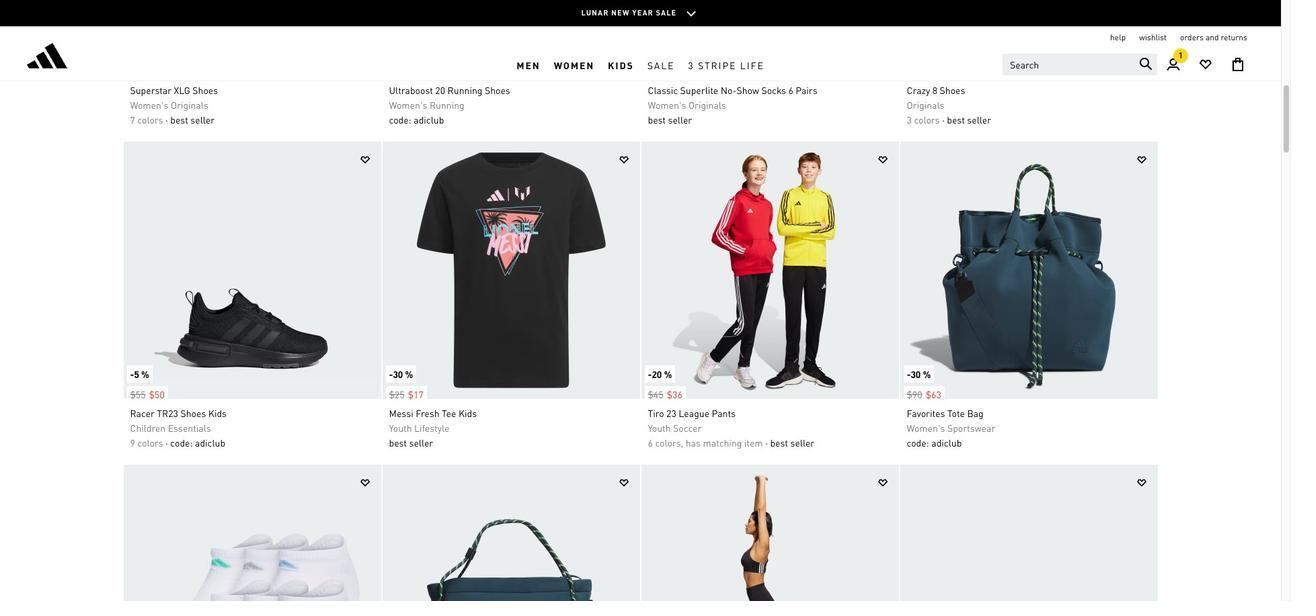 Task type: describe. For each thing, give the bounding box(es) containing it.
lunar
[[581, 8, 609, 17]]

3 stripe life
[[688, 59, 764, 71]]

code: inside racer tr23 shoes kids children essentials 9 colors · code: adiclub
[[170, 437, 193, 449]]

children essentials black racer tr23 shoes kids image
[[123, 142, 381, 399]]

% for $50
[[141, 369, 149, 381]]

racer tr23 shoes kids children essentials 9 colors · code: adiclub
[[130, 408, 227, 449]]

3 inside 3 stripe life link
[[688, 59, 694, 71]]

0 vertical spatial running
[[448, 84, 482, 96]]

· inside crazy 8 shoes originals 3 colors · best seller
[[942, 114, 945, 126]]

wishlist
[[1139, 32, 1167, 42]]

women's inside superstar xlg shoes women's originals 7 colors · best seller
[[130, 99, 168, 111]]

messi
[[389, 408, 413, 420]]

year
[[632, 8, 654, 17]]

best inside messi fresh tee kids youth lifestyle best seller
[[389, 437, 407, 449]]

life
[[740, 59, 764, 71]]

7
[[130, 114, 135, 126]]

messi fresh tee kids youth lifestyle best seller
[[389, 408, 477, 449]]

kids for racer tr23 shoes kids
[[208, 408, 227, 420]]

best inside classic superlite no-show socks 6 pairs women's originals best seller
[[648, 114, 666, 126]]

$25
[[389, 389, 405, 401]]

originals inside crazy 8 shoes originals 3 colors · best seller
[[907, 99, 944, 111]]

shoes for superstar xlg shoes women's originals 7 colors · best seller
[[193, 84, 218, 96]]

3 inside crazy 8 shoes originals 3 colors · best seller
[[907, 114, 912, 126]]

$55
[[130, 389, 146, 401]]

originals inside superstar xlg shoes women's originals 7 colors · best seller
[[171, 99, 208, 111]]

seller inside messi fresh tee kids youth lifestyle best seller
[[409, 437, 433, 449]]

30 for $90
[[911, 369, 921, 381]]

-5 %
[[130, 369, 149, 381]]

-20 %
[[648, 369, 672, 381]]

sportswear
[[947, 422, 995, 434]]

classic
[[648, 84, 678, 96]]

sale inside the main navigation element
[[647, 59, 675, 71]]

· inside superstar xlg shoes women's originals 7 colors · best seller
[[165, 114, 168, 126]]

tiro 23 league pants youth soccer 6 colors, has matching item · best seller
[[648, 408, 815, 449]]

$36
[[667, 389, 682, 401]]

orders and returns link
[[1180, 32, 1247, 43]]

-30 % for $90
[[907, 369, 931, 381]]

socks
[[762, 84, 786, 96]]

$50
[[149, 389, 165, 401]]

adiclub inside favorites tote bag women's sportswear code: adiclub
[[932, 437, 962, 449]]

crazy
[[907, 84, 930, 96]]

no-
[[721, 84, 737, 96]]

$20
[[648, 65, 664, 77]]

lunar new year sale
[[581, 8, 677, 17]]

seller inside classic superlite no-show socks 6 pairs women's originals best seller
[[668, 114, 692, 126]]

% for $63
[[923, 369, 931, 381]]

- for $45 $36
[[648, 369, 652, 381]]

tiro
[[648, 408, 664, 420]]

youth lifestyle black messi fresh tee kids image
[[382, 142, 640, 399]]

originals inside classic superlite no-show socks 6 pairs women's originals best seller
[[689, 99, 726, 111]]

0 vertical spatial sale
[[656, 8, 677, 17]]

essentials
[[168, 422, 211, 434]]

$63
[[926, 389, 941, 401]]

colors inside crazy 8 shoes originals 3 colors · best seller
[[914, 114, 940, 126]]

code: inside favorites tote bag women's sportswear code: adiclub
[[907, 437, 929, 449]]

- for $55 $50
[[130, 369, 134, 381]]

new
[[611, 8, 630, 17]]

seller inside crazy 8 shoes originals 3 colors · best seller
[[967, 114, 991, 126]]

$90
[[907, 389, 922, 401]]

6 inside tiro 23 league pants youth soccer 6 colors, has matching item · best seller
[[648, 437, 653, 449]]

orders and returns
[[1180, 32, 1247, 42]]

women's originals white superstar xlg shoes image
[[123, 0, 381, 76]]

colors inside racer tr23 shoes kids children essentials 9 colors · code: adiclub
[[137, 437, 163, 449]]

tee
[[442, 408, 456, 420]]

kids for messi fresh tee kids
[[459, 408, 477, 420]]

pants
[[712, 408, 736, 420]]

-30 % for $25
[[389, 369, 413, 381]]

pairs
[[796, 84, 817, 96]]

kids
[[608, 59, 634, 71]]

5
[[134, 369, 139, 381]]

women's inside classic superlite no-show socks 6 pairs women's originals best seller
[[648, 99, 686, 111]]

30 for $25
[[393, 369, 403, 381]]

women's sportswear turquoise favorites tote bag image
[[900, 142, 1158, 399]]

fresh
[[416, 408, 440, 420]]

women
[[554, 59, 595, 71]]

23
[[666, 408, 676, 420]]

best inside crazy 8 shoes originals 3 colors · best seller
[[947, 114, 965, 126]]

% for $17
[[405, 369, 413, 381]]

shoes for racer tr23 shoes kids children essentials 9 colors · code: adiclub
[[181, 408, 206, 420]]

1 link
[[1157, 48, 1190, 81]]

originals black crazy 8 shoes image
[[900, 0, 1158, 76]]

colors,
[[655, 437, 683, 449]]

ultraboost 20 running shoes women's running code: adiclub
[[389, 84, 510, 126]]

men
[[517, 59, 540, 71]]

ultraboost
[[389, 84, 433, 96]]

matching
[[703, 437, 742, 449]]

$90 $63
[[907, 389, 941, 401]]

has
[[686, 437, 701, 449]]

help
[[1110, 32, 1126, 42]]

% for $36
[[664, 369, 672, 381]]

$45
[[648, 389, 664, 401]]

6 inside classic superlite no-show socks 6 pairs women's originals best seller
[[788, 84, 793, 96]]

xlg
[[174, 84, 190, 96]]

returns
[[1221, 32, 1247, 42]]

3 stripe life link
[[681, 49, 771, 81]]

1
[[1179, 50, 1183, 61]]

men link
[[510, 49, 547, 81]]



Task type: locate. For each thing, give the bounding box(es) containing it.
0 horizontal spatial code:
[[170, 437, 193, 449]]

1 horizontal spatial originals
[[689, 99, 726, 111]]

sale link
[[641, 49, 681, 81]]

item
[[744, 437, 763, 449]]

1 horizontal spatial 6
[[788, 84, 793, 96]]

-30 % up $90
[[907, 369, 931, 381]]

-30 %
[[389, 369, 413, 381], [907, 369, 931, 381]]

women's training white wm ath cush 6-pack ns image
[[123, 465, 381, 602]]

kids link
[[601, 49, 641, 81]]

4 % from the left
[[923, 369, 931, 381]]

bag
[[967, 408, 984, 420]]

-30 % up $25
[[389, 369, 413, 381]]

2 - from the left
[[389, 369, 393, 381]]

favorites tote bag women's sportswear code: adiclub
[[907, 408, 995, 449]]

-
[[130, 369, 134, 381], [389, 369, 393, 381], [648, 369, 652, 381], [907, 369, 911, 381]]

women's inside favorites tote bag women's sportswear code: adiclub
[[907, 422, 945, 434]]

8
[[933, 84, 938, 96]]

lifestyle
[[414, 422, 449, 434]]

3 originals from the left
[[907, 99, 944, 111]]

9
[[130, 437, 135, 449]]

women's down favorites
[[907, 422, 945, 434]]

0 horizontal spatial 6
[[648, 437, 653, 449]]

0 vertical spatial 3
[[688, 59, 694, 71]]

seller
[[191, 114, 215, 126], [668, 114, 692, 126], [967, 114, 991, 126], [409, 437, 433, 449], [790, 437, 815, 449]]

$20 $14
[[648, 65, 682, 77]]

1 horizontal spatial kids
[[459, 408, 477, 420]]

· inside racer tr23 shoes kids children essentials 9 colors · code: adiclub
[[165, 437, 168, 449]]

20 right ultraboost
[[435, 84, 445, 96]]

code: down favorites
[[907, 437, 929, 449]]

colors down 8
[[914, 114, 940, 126]]

1 horizontal spatial 3
[[907, 114, 912, 126]]

0 horizontal spatial kids
[[208, 408, 227, 420]]

2 -30 % from the left
[[907, 369, 931, 381]]

superlite
[[680, 84, 718, 96]]

tote
[[948, 408, 965, 420]]

code: down ultraboost
[[389, 114, 411, 126]]

women's inside the ultraboost 20 running shoes women's running code: adiclub
[[389, 99, 427, 111]]

children
[[130, 422, 166, 434]]

1 -30 % from the left
[[389, 369, 413, 381]]

20 up "$45"
[[652, 369, 662, 381]]

30 up $90
[[911, 369, 921, 381]]

colors
[[137, 114, 163, 126], [914, 114, 940, 126], [137, 437, 163, 449]]

2 youth from the left
[[648, 422, 671, 434]]

adiclub down sportswear
[[932, 437, 962, 449]]

superstar xlg shoes women's originals 7 colors · best seller
[[130, 84, 218, 126]]

0 vertical spatial 20
[[435, 84, 445, 96]]

- up "$45"
[[648, 369, 652, 381]]

1 vertical spatial 20
[[652, 369, 662, 381]]

seller inside tiro 23 league pants youth soccer 6 colors, has matching item · best seller
[[790, 437, 815, 449]]

youth down tiro at the right bottom of page
[[648, 422, 671, 434]]

youth
[[389, 422, 412, 434], [648, 422, 671, 434]]

1 horizontal spatial youth
[[648, 422, 671, 434]]

1 horizontal spatial 30
[[911, 369, 921, 381]]

3 - from the left
[[648, 369, 652, 381]]

·
[[165, 114, 168, 126], [942, 114, 945, 126], [165, 437, 168, 449], [765, 437, 768, 449]]

running
[[448, 84, 482, 96], [430, 99, 464, 111]]

2 horizontal spatial code:
[[907, 437, 929, 449]]

code: inside the ultraboost 20 running shoes women's running code: adiclub
[[389, 114, 411, 126]]

classic superlite no-show socks 6 pairs women's originals best seller
[[648, 84, 817, 126]]

0 horizontal spatial adiclub
[[195, 437, 225, 449]]

originals down superlite
[[689, 99, 726, 111]]

0 horizontal spatial 20
[[435, 84, 445, 96]]

shoes
[[193, 84, 218, 96], [485, 84, 510, 96], [940, 84, 965, 96], [181, 408, 206, 420]]

kids
[[208, 408, 227, 420], [459, 408, 477, 420]]

superstar
[[130, 84, 172, 96]]

code: down essentials
[[170, 437, 193, 449]]

% up $45 $36
[[664, 369, 672, 381]]

1 vertical spatial sale
[[647, 59, 675, 71]]

0 horizontal spatial 30
[[393, 369, 403, 381]]

$25 $17
[[389, 389, 424, 401]]

Search field
[[1003, 54, 1157, 75]]

colors right 7
[[137, 114, 163, 126]]

2 originals from the left
[[689, 99, 726, 111]]

1 - from the left
[[130, 369, 134, 381]]

0 horizontal spatial 3
[[688, 59, 694, 71]]

running right ultraboost
[[448, 84, 482, 96]]

30 up $25
[[393, 369, 403, 381]]

- for $90 $63
[[907, 369, 911, 381]]

shoes inside the ultraboost 20 running shoes women's running code: adiclub
[[485, 84, 510, 96]]

2 horizontal spatial originals
[[907, 99, 944, 111]]

wishlist link
[[1139, 32, 1167, 43]]

kids right tee
[[459, 408, 477, 420]]

and
[[1206, 32, 1219, 42]]

tr23
[[157, 408, 178, 420]]

help link
[[1110, 32, 1126, 43]]

1 % from the left
[[141, 369, 149, 381]]

women link
[[547, 49, 601, 81]]

kids inside racer tr23 shoes kids children essentials 9 colors · code: adiclub
[[208, 408, 227, 420]]

0 horizontal spatial -30 %
[[389, 369, 413, 381]]

1 originals from the left
[[171, 99, 208, 111]]

3
[[688, 59, 694, 71], [907, 114, 912, 126]]

1 vertical spatial 3
[[907, 114, 912, 126]]

youth inside messi fresh tee kids youth lifestyle best seller
[[389, 422, 412, 434]]

3 down "crazy"
[[907, 114, 912, 126]]

youth for 6
[[648, 422, 671, 434]]

- up $25
[[389, 369, 393, 381]]

main navigation element
[[306, 49, 975, 81]]

- up $90
[[907, 369, 911, 381]]

1 horizontal spatial adiclub
[[414, 114, 444, 126]]

% up $90 $63
[[923, 369, 931, 381]]

2 kids from the left
[[459, 408, 477, 420]]

adiclub inside racer tr23 shoes kids children essentials 9 colors · code: adiclub
[[195, 437, 225, 449]]

kids up essentials
[[208, 408, 227, 420]]

6 left pairs on the top right
[[788, 84, 793, 96]]

2 % from the left
[[405, 369, 413, 381]]

30
[[393, 369, 403, 381], [911, 369, 921, 381]]

4 - from the left
[[907, 369, 911, 381]]

soccer
[[673, 422, 702, 434]]

women's down superstar
[[130, 99, 168, 111]]

$17
[[408, 389, 424, 401]]

best
[[170, 114, 188, 126], [648, 114, 666, 126], [947, 114, 965, 126], [389, 437, 407, 449], [770, 437, 788, 449]]

1 horizontal spatial 20
[[652, 369, 662, 381]]

0 horizontal spatial youth
[[389, 422, 412, 434]]

1 horizontal spatial -30 %
[[907, 369, 931, 381]]

women's down ultraboost
[[389, 99, 427, 111]]

league
[[679, 408, 710, 420]]

code:
[[389, 114, 411, 126], [170, 437, 193, 449], [907, 437, 929, 449]]

$14
[[667, 65, 682, 77]]

show
[[737, 84, 759, 96]]

shoes right 8
[[940, 84, 965, 96]]

shoes up essentials
[[181, 408, 206, 420]]

stripe
[[698, 59, 737, 71]]

1 kids from the left
[[208, 408, 227, 420]]

shoes inside crazy 8 shoes originals 3 colors · best seller
[[940, 84, 965, 96]]

shoes for crazy 8 shoes originals 3 colors · best seller
[[940, 84, 965, 96]]

20 for -
[[652, 369, 662, 381]]

colors inside superstar xlg shoes women's originals 7 colors · best seller
[[137, 114, 163, 126]]

racer
[[130, 408, 155, 420]]

% up $25 $17 at the left bottom
[[405, 369, 413, 381]]

favorites
[[907, 408, 945, 420]]

3 % from the left
[[664, 369, 672, 381]]

seller inside superstar xlg shoes women's originals 7 colors · best seller
[[191, 114, 215, 126]]

youth for best
[[389, 422, 412, 434]]

colors down children
[[137, 437, 163, 449]]

0 horizontal spatial originals
[[171, 99, 208, 111]]

women's running black ultraboost 20 running shoes image
[[382, 0, 640, 76]]

originals down xlg
[[171, 99, 208, 111]]

6 left colors,
[[648, 437, 653, 449]]

· inside tiro 23 league pants youth soccer 6 colors, has matching item · best seller
[[765, 437, 768, 449]]

orders
[[1180, 32, 1204, 42]]

- for $25 $17
[[389, 369, 393, 381]]

women's down the classic
[[648, 99, 686, 111]]

crazy 8 shoes originals 3 colors · best seller
[[907, 84, 991, 126]]

2 horizontal spatial adiclub
[[932, 437, 962, 449]]

shoes inside superstar xlg shoes women's originals 7 colors · best seller
[[193, 84, 218, 96]]

0 vertical spatial 6
[[788, 84, 793, 96]]

% right 5
[[141, 369, 149, 381]]

1 30 from the left
[[393, 369, 403, 381]]

women's
[[130, 99, 168, 111], [389, 99, 427, 111], [648, 99, 686, 111], [907, 422, 945, 434]]

best inside tiro 23 league pants youth soccer 6 colors, has matching item · best seller
[[770, 437, 788, 449]]

adiclub inside the ultraboost 20 running shoes women's running code: adiclub
[[414, 114, 444, 126]]

1 vertical spatial running
[[430, 99, 464, 111]]

women's sportswear turquoise favorites duffel bag image
[[382, 465, 640, 602]]

women's hiit black tlrd impact training high-support bra image
[[641, 465, 899, 602]]

kids inside messi fresh tee kids youth lifestyle best seller
[[459, 408, 477, 420]]

20 for ultraboost
[[435, 84, 445, 96]]

originals down "crazy"
[[907, 99, 944, 111]]

1 youth from the left
[[389, 422, 412, 434]]

$45 $36
[[648, 389, 682, 401]]

sale
[[656, 8, 677, 17], [647, 59, 675, 71]]

youth inside tiro 23 league pants youth soccer 6 colors, has matching item · best seller
[[648, 422, 671, 434]]

women's originals white classic superlite no-show socks 6 pairs image
[[641, 0, 899, 76]]

shoes inside racer tr23 shoes kids children essentials 9 colors · code: adiclub
[[181, 408, 206, 420]]

2 30 from the left
[[911, 369, 921, 381]]

youth soccer black tiro 23 league pants image
[[641, 142, 899, 399]]

6
[[788, 84, 793, 96], [648, 437, 653, 449]]

youth down messi
[[389, 422, 412, 434]]

20 inside the ultraboost 20 running shoes women's running code: adiclub
[[435, 84, 445, 96]]

best inside superstar xlg shoes women's originals 7 colors · best seller
[[170, 114, 188, 126]]

shoes right xlg
[[193, 84, 218, 96]]

3 right $14
[[688, 59, 694, 71]]

1 vertical spatial 6
[[648, 437, 653, 449]]

- up '$55'
[[130, 369, 134, 381]]

adiclub down ultraboost
[[414, 114, 444, 126]]

adiclub down essentials
[[195, 437, 225, 449]]

adiclub
[[414, 114, 444, 126], [195, 437, 225, 449], [932, 437, 962, 449]]

originals
[[171, 99, 208, 111], [689, 99, 726, 111], [907, 99, 944, 111]]

running down ultraboost
[[430, 99, 464, 111]]

$55 $50
[[130, 389, 165, 401]]

men's golf black golf reversible web belt image
[[900, 465, 1158, 602]]

shoes down men link
[[485, 84, 510, 96]]

20
[[435, 84, 445, 96], [652, 369, 662, 381]]

1 horizontal spatial code:
[[389, 114, 411, 126]]



Task type: vqa. For each thing, say whether or not it's contained in the screenshot.
list
no



